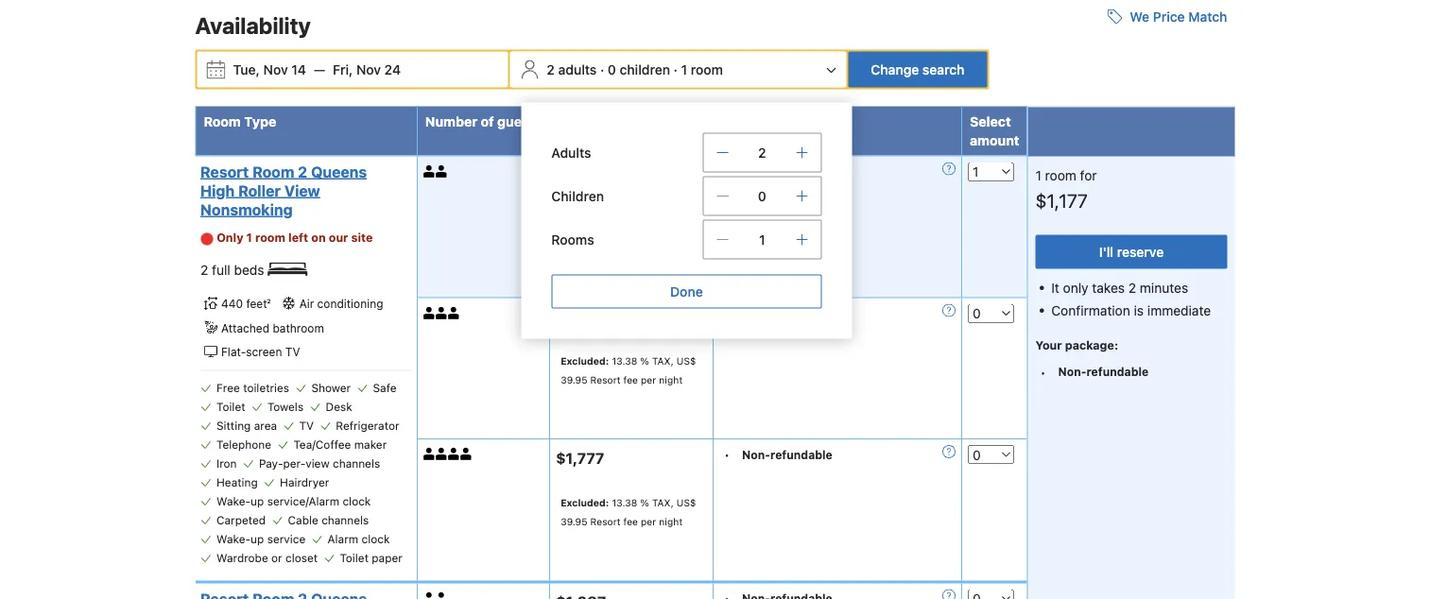 Task type: describe. For each thing, give the bounding box(es) containing it.
for
[[1081, 168, 1097, 184]]

excluded: for $1,477
[[561, 356, 609, 368]]

2 full beds
[[200, 263, 268, 278]]

our
[[329, 231, 348, 245]]

change search button
[[849, 52, 988, 88]]

—
[[314, 62, 325, 78]]

refrigerator
[[336, 420, 400, 433]]

towels
[[268, 401, 304, 414]]

change search
[[871, 62, 965, 78]]

paper
[[372, 552, 403, 565]]

view
[[284, 182, 320, 200]]

1 inside 1 room for $1,177
[[1036, 168, 1042, 184]]

desk
[[326, 401, 352, 414]]

per-
[[283, 458, 306, 471]]

cable
[[288, 514, 318, 528]]

resort down $1,477
[[591, 375, 621, 386]]

tea/coffee maker
[[294, 439, 387, 452]]

resort down children
[[591, 233, 621, 245]]

2 nov from the left
[[356, 62, 381, 78]]

$1,477
[[556, 308, 606, 326]]

non- for $1,777's more details on meals and payment options image
[[742, 449, 771, 462]]

safe
[[373, 382, 397, 395]]

hairdryer
[[280, 476, 329, 490]]

service/alarm
[[267, 495, 340, 509]]

non- for more details on meals and payment options icon
[[742, 166, 771, 179]]

resort inside resort room 2 queens high roller view nonsmoking
[[200, 163, 249, 181]]

1 room for $1,177
[[1036, 168, 1097, 212]]

view
[[306, 458, 330, 471]]

non-refundable for $1,777's more details on meals and payment options image
[[742, 449, 833, 462]]

room inside 1 room for $1,177
[[1046, 168, 1077, 184]]

night for $1,777
[[659, 517, 683, 528]]

queens
[[311, 163, 367, 181]]

wardrobe or closet
[[217, 552, 318, 565]]

resort down $1,777
[[591, 517, 621, 528]]

type
[[244, 114, 276, 130]]

confirmation
[[1052, 303, 1131, 319]]

% for $1,477
[[640, 356, 650, 368]]

alarm
[[328, 533, 359, 546]]

14
[[292, 62, 306, 78]]

rooms
[[552, 232, 595, 248]]

amount
[[970, 133, 1020, 149]]

non-refundable for more details on meals and payment options image corresponding to $1,477
[[742, 307, 833, 321]]

match
[[1189, 9, 1228, 25]]

1 vertical spatial channels
[[322, 514, 369, 528]]

non- for more details on meals and payment options image corresponding to $1,477
[[742, 307, 771, 321]]

conditioning
[[317, 298, 383, 311]]

only 1 room left on our site
[[217, 231, 373, 245]]

sitting area
[[217, 420, 277, 433]]

night for $1,477
[[659, 375, 683, 386]]

fee for $1,477
[[624, 375, 638, 386]]

we
[[1130, 9, 1150, 25]]

room type
[[204, 114, 276, 130]]

nonsmoking
[[200, 201, 293, 219]]

2 adults · 0 children · 1 room button
[[512, 52, 845, 88]]

1 right only
[[246, 231, 252, 245]]

wake- for wake-up service/alarm clock
[[217, 495, 251, 509]]

39.95 for $1,777
[[561, 517, 588, 528]]

only
[[1063, 281, 1089, 296]]

1 inside button
[[681, 62, 688, 78]]

$1,777
[[556, 450, 605, 468]]

440 feet²
[[221, 298, 271, 311]]

more details on meals and payment options image
[[943, 163, 956, 176]]

attached bathroom
[[221, 322, 324, 335]]

maker
[[354, 439, 387, 452]]

air conditioning
[[299, 298, 383, 311]]

tue, nov 14 — fri, nov 24
[[233, 62, 401, 78]]

per for $1,477
[[641, 375, 657, 386]]

service
[[267, 533, 306, 546]]

2 for 2 full beds
[[200, 263, 208, 278]]

us$ for $1,777
[[677, 498, 696, 509]]

2 adults · 0 children · 1 room
[[547, 62, 723, 78]]

pay-per-view channels
[[259, 458, 380, 471]]

your
[[1036, 339, 1063, 353]]

0 vertical spatial channels
[[333, 458, 380, 471]]

24
[[385, 62, 401, 78]]

more details on meals and payment options image for $1,477
[[943, 304, 956, 318]]

carpeted
[[217, 514, 266, 528]]

shower
[[311, 382, 351, 395]]

2 · from the left
[[674, 62, 678, 78]]

wake- for wake-up service
[[217, 533, 251, 546]]

1 vertical spatial clock
[[362, 533, 390, 546]]

we price match button
[[1100, 0, 1235, 34]]

select
[[970, 114, 1012, 130]]

flat-screen tv
[[221, 346, 300, 359]]

toilet for toilet
[[217, 401, 245, 414]]

telephone
[[217, 439, 271, 452]]

up for service
[[251, 533, 264, 546]]

search
[[923, 62, 965, 78]]

1 tax, from the top
[[652, 215, 674, 226]]

0 vertical spatial tv
[[285, 346, 300, 359]]

it only takes 2 minutes confirmation is immediate
[[1052, 281, 1211, 319]]

on
[[311, 231, 326, 245]]

tue,
[[233, 62, 260, 78]]

tax, for $1,777
[[652, 498, 674, 509]]

feet²
[[246, 298, 271, 311]]

up for service/alarm
[[251, 495, 264, 509]]

0 inside button
[[608, 62, 616, 78]]

children
[[552, 189, 604, 204]]

1 13.38 % tax, us$ 39.95 resort fee per night from the top
[[561, 215, 696, 245]]

wake-up service
[[217, 533, 306, 546]]

cable channels
[[288, 514, 369, 528]]

more details on meals and payment options image for $1,777
[[943, 446, 956, 459]]

is
[[1134, 303, 1144, 319]]

attached
[[221, 322, 270, 335]]

resort room 2 queens high roller view nonsmoking
[[200, 163, 367, 219]]

alarm clock
[[328, 533, 390, 546]]

guests
[[498, 114, 542, 130]]



Task type: locate. For each thing, give the bounding box(es) containing it.
•
[[725, 166, 730, 179], [725, 308, 730, 321], [1041, 366, 1046, 379], [725, 449, 730, 462]]

1 · from the left
[[600, 62, 605, 78]]

0 vertical spatial wake-
[[217, 495, 251, 509]]

1
[[681, 62, 688, 78], [1036, 168, 1042, 184], [246, 231, 252, 245], [759, 232, 766, 248]]

room up $1,177
[[1046, 168, 1077, 184]]

sitting
[[217, 420, 251, 433]]

2 excluded: from the top
[[561, 498, 609, 509]]

0 horizontal spatial room
[[204, 114, 241, 130]]

2
[[547, 62, 555, 78], [759, 145, 767, 161], [298, 163, 308, 181], [200, 263, 208, 278], [1129, 281, 1137, 296]]

flat-
[[221, 346, 246, 359]]

or
[[271, 552, 282, 565]]

39.95 down $1,477
[[561, 375, 588, 386]]

13.38 for $1,477
[[612, 356, 638, 368]]

2 inside resort room 2 queens high roller view nonsmoking
[[298, 163, 308, 181]]

toiletries
[[243, 382, 289, 395]]

1 per from the top
[[641, 233, 657, 245]]

heating
[[217, 476, 258, 490]]

2 fee from the top
[[624, 375, 638, 386]]

tv
[[285, 346, 300, 359], [299, 420, 314, 433]]

more details on meals and payment options image
[[943, 304, 956, 318], [943, 446, 956, 459], [943, 590, 956, 600]]

1 vertical spatial night
[[659, 375, 683, 386]]

0 horizontal spatial room
[[255, 231, 286, 245]]

change
[[871, 62, 919, 78]]

13.38 for $1,777
[[612, 498, 638, 509]]

1 13.38 from the top
[[612, 215, 638, 226]]

non-refundable for more details on meals and payment options icon
[[742, 166, 833, 179]]

2 for 2
[[759, 145, 767, 161]]

1 fee from the top
[[624, 233, 638, 245]]

toilet for toilet paper
[[340, 552, 369, 565]]

clock up cable channels
[[343, 495, 371, 509]]

channels
[[333, 458, 380, 471], [322, 514, 369, 528]]

0 horizontal spatial 0
[[608, 62, 616, 78]]

1 up done button
[[759, 232, 766, 248]]

1 horizontal spatial toilet
[[340, 552, 369, 565]]

area
[[254, 420, 277, 433]]

wake-
[[217, 495, 251, 509], [217, 533, 251, 546]]

nov left 24
[[356, 62, 381, 78]]

wake- down carpeted
[[217, 533, 251, 546]]

tue, nov 14 button
[[226, 53, 314, 87]]

room inside 2 adults · 0 children · 1 room button
[[691, 62, 723, 78]]

2 per from the top
[[641, 375, 657, 386]]

per
[[641, 233, 657, 245], [641, 375, 657, 386], [641, 517, 657, 528]]

1 vertical spatial room
[[253, 163, 295, 181]]

resort
[[200, 163, 249, 181], [591, 233, 621, 245], [591, 375, 621, 386], [591, 517, 621, 528]]

number
[[425, 114, 478, 130]]

2 vertical spatial %
[[640, 498, 650, 509]]

0 horizontal spatial nov
[[263, 62, 288, 78]]

3 13.38 % tax, us$ 39.95 resort fee per night from the top
[[561, 498, 696, 528]]

13.38 % tax, us$ 39.95 resort fee per night down $1,777
[[561, 498, 696, 528]]

room inside resort room 2 queens high roller view nonsmoking
[[253, 163, 295, 181]]

up up carpeted
[[251, 495, 264, 509]]

per for $1,777
[[641, 517, 657, 528]]

2 vertical spatial room
[[255, 231, 286, 245]]

iron
[[217, 458, 237, 471]]

1 nov from the left
[[263, 62, 288, 78]]

13.38 % tax, us$ 39.95 resort fee per night for $1,777
[[561, 498, 696, 528]]

3 us$ from the top
[[677, 498, 696, 509]]

2 tax, from the top
[[652, 356, 674, 368]]

wake- down heating
[[217, 495, 251, 509]]

1 vertical spatial 0
[[758, 189, 767, 204]]

1 vertical spatial %
[[640, 356, 650, 368]]

2 vertical spatial 13.38 % tax, us$ 39.95 resort fee per night
[[561, 498, 696, 528]]

1 vertical spatial us$
[[677, 356, 696, 368]]

package:
[[1066, 339, 1119, 353]]

1 vertical spatial excluded:
[[561, 498, 609, 509]]

nov
[[263, 62, 288, 78], [356, 62, 381, 78]]

1 excluded: from the top
[[561, 356, 609, 368]]

13.38
[[612, 215, 638, 226], [612, 356, 638, 368], [612, 498, 638, 509]]

2 vertical spatial us$
[[677, 498, 696, 509]]

3 fee from the top
[[624, 517, 638, 528]]

of
[[481, 114, 494, 130]]

room left left
[[255, 231, 286, 245]]

us$ for $1,477
[[677, 356, 696, 368]]

3 more details on meals and payment options image from the top
[[943, 590, 956, 600]]

1 vertical spatial 13.38 % tax, us$ 39.95 resort fee per night
[[561, 356, 696, 386]]

takes
[[1093, 281, 1125, 296]]

tea/coffee
[[294, 439, 351, 452]]

$1,177
[[1036, 190, 1088, 212]]

1 night from the top
[[659, 233, 683, 245]]

non-
[[742, 166, 771, 179], [742, 307, 771, 321], [1059, 366, 1087, 379], [742, 449, 771, 462]]

2 vertical spatial tax,
[[652, 498, 674, 509]]

39.95 down $1,777
[[561, 517, 588, 528]]

1 horizontal spatial ·
[[674, 62, 678, 78]]

i'll reserve
[[1100, 245, 1164, 260]]

1 right children
[[681, 62, 688, 78]]

occupancy image
[[424, 166, 436, 178], [436, 166, 448, 178], [436, 307, 448, 320], [436, 449, 448, 461], [448, 449, 460, 461], [424, 593, 436, 600], [436, 593, 448, 600]]

occupancy image
[[424, 307, 436, 320], [448, 307, 460, 320], [424, 449, 436, 461], [460, 449, 473, 461]]

1 up $1,177
[[1036, 168, 1042, 184]]

2 us$ from the top
[[677, 356, 696, 368]]

0 vertical spatial %
[[640, 215, 650, 226]]

1 vertical spatial fee
[[624, 375, 638, 386]]

39.95 for $1,477
[[561, 375, 588, 386]]

1 vertical spatial more details on meals and payment options image
[[943, 446, 956, 459]]

0 vertical spatial room
[[691, 62, 723, 78]]

3 per from the top
[[641, 517, 657, 528]]

2 wake- from the top
[[217, 533, 251, 546]]

3 39.95 from the top
[[561, 517, 588, 528]]

toilet paper
[[340, 552, 403, 565]]

3 13.38 from the top
[[612, 498, 638, 509]]

3 night from the top
[[659, 517, 683, 528]]

free toiletries
[[217, 382, 289, 395]]

1 wake- from the top
[[217, 495, 251, 509]]

1 horizontal spatial nov
[[356, 62, 381, 78]]

0 vertical spatial excluded:
[[561, 356, 609, 368]]

2 % from the top
[[640, 356, 650, 368]]

1 up from the top
[[251, 495, 264, 509]]

0 vertical spatial up
[[251, 495, 264, 509]]

2 vertical spatial per
[[641, 517, 657, 528]]

1 horizontal spatial 0
[[758, 189, 767, 204]]

1 vertical spatial toilet
[[340, 552, 369, 565]]

1 vertical spatial 39.95
[[561, 375, 588, 386]]

1 vertical spatial per
[[641, 375, 657, 386]]

resort up high
[[200, 163, 249, 181]]

tv down bathroom
[[285, 346, 300, 359]]

done
[[671, 284, 703, 300]]

3 % from the top
[[640, 498, 650, 509]]

fri, nov 24 button
[[325, 53, 409, 87]]

closet
[[286, 552, 318, 565]]

high
[[200, 182, 235, 200]]

1 vertical spatial 13.38
[[612, 356, 638, 368]]

· right adults
[[600, 62, 605, 78]]

2 13.38 % tax, us$ 39.95 resort fee per night from the top
[[561, 356, 696, 386]]

0 vertical spatial night
[[659, 233, 683, 245]]

0 horizontal spatial toilet
[[217, 401, 245, 414]]

2 39.95 from the top
[[561, 375, 588, 386]]

2 vertical spatial more details on meals and payment options image
[[943, 590, 956, 600]]

clock
[[343, 495, 371, 509], [362, 533, 390, 546]]

wake-up service/alarm clock
[[217, 495, 371, 509]]

wardrobe
[[217, 552, 268, 565]]

pay-
[[259, 458, 283, 471]]

1 vertical spatial tv
[[299, 420, 314, 433]]

2 vertical spatial night
[[659, 517, 683, 528]]

0 vertical spatial tax,
[[652, 215, 674, 226]]

3 tax, from the top
[[652, 498, 674, 509]]

channels down maker on the bottom of the page
[[333, 458, 380, 471]]

0 vertical spatial fee
[[624, 233, 638, 245]]

1 % from the top
[[640, 215, 650, 226]]

2 13.38 from the top
[[612, 356, 638, 368]]

clock up toilet paper
[[362, 533, 390, 546]]

2 inside button
[[547, 62, 555, 78]]

price
[[1154, 9, 1185, 25]]

1 vertical spatial wake-
[[217, 533, 251, 546]]

adults
[[552, 145, 592, 161]]

0 vertical spatial 0
[[608, 62, 616, 78]]

0 horizontal spatial ·
[[600, 62, 605, 78]]

1 vertical spatial room
[[1046, 168, 1077, 184]]

1 39.95 from the top
[[561, 233, 588, 245]]

39.95 down children
[[561, 233, 588, 245]]

night
[[659, 233, 683, 245], [659, 375, 683, 386], [659, 517, 683, 528]]

· right children
[[674, 62, 678, 78]]

air
[[299, 298, 314, 311]]

2 inside it only takes 2 minutes confirmation is immediate
[[1129, 281, 1137, 296]]

roller
[[238, 182, 281, 200]]

availability
[[195, 12, 311, 39]]

screen
[[246, 346, 282, 359]]

0 vertical spatial toilet
[[217, 401, 245, 414]]

2 vertical spatial 13.38
[[612, 498, 638, 509]]

room left type
[[204, 114, 241, 130]]

room right children
[[691, 62, 723, 78]]

1 us$ from the top
[[677, 215, 696, 226]]

·
[[600, 62, 605, 78], [674, 62, 678, 78]]

2 up from the top
[[251, 533, 264, 546]]

0 vertical spatial clock
[[343, 495, 371, 509]]

tax, for $1,477
[[652, 356, 674, 368]]

% for $1,777
[[640, 498, 650, 509]]

0 vertical spatial us$
[[677, 215, 696, 226]]

adults
[[559, 62, 597, 78]]

0 vertical spatial 39.95
[[561, 233, 588, 245]]

channels up alarm
[[322, 514, 369, 528]]

fri,
[[333, 62, 353, 78]]

nov left 14
[[263, 62, 288, 78]]

beds
[[234, 263, 264, 278]]

tv up 'tea/coffee'
[[299, 420, 314, 433]]

0 vertical spatial more details on meals and payment options image
[[943, 304, 956, 318]]

free
[[217, 382, 240, 395]]

2 vertical spatial fee
[[624, 517, 638, 528]]

room up roller
[[253, 163, 295, 181]]

up up wardrobe or closet
[[251, 533, 264, 546]]

number of guests
[[425, 114, 542, 130]]

your package:
[[1036, 339, 1119, 353]]

0 vertical spatial 13.38
[[612, 215, 638, 226]]

excluded: for $1,777
[[561, 498, 609, 509]]

1 horizontal spatial room
[[253, 163, 295, 181]]

0 vertical spatial per
[[641, 233, 657, 245]]

done button
[[552, 275, 822, 309]]

0 vertical spatial room
[[204, 114, 241, 130]]

440
[[221, 298, 243, 311]]

0 vertical spatial 13.38 % tax, us$ 39.95 resort fee per night
[[561, 215, 696, 245]]

select amount
[[970, 114, 1020, 149]]

%
[[640, 215, 650, 226], [640, 356, 650, 368], [640, 498, 650, 509]]

non-refundable
[[742, 166, 833, 179], [742, 307, 833, 321], [1059, 366, 1149, 379], [742, 449, 833, 462]]

resort room 2 queens high roller view nonsmoking link
[[200, 163, 407, 220]]

1 horizontal spatial room
[[691, 62, 723, 78]]

1 vertical spatial tax,
[[652, 356, 674, 368]]

2 more details on meals and payment options image from the top
[[943, 446, 956, 459]]

0
[[608, 62, 616, 78], [758, 189, 767, 204]]

13.38 % tax, us$ 39.95 resort fee per night for $1,477
[[561, 356, 696, 386]]

immediate
[[1148, 303, 1211, 319]]

13.38 % tax, us$ 39.95 resort fee per night down $1,477
[[561, 356, 696, 386]]

1 vertical spatial up
[[251, 533, 264, 546]]

excluded: down $1,777
[[561, 498, 609, 509]]

only
[[217, 231, 243, 245]]

2 horizontal spatial room
[[1046, 168, 1077, 184]]

2 night from the top
[[659, 375, 683, 386]]

excluded: down $1,477
[[561, 356, 609, 368]]

toilet down alarm clock
[[340, 552, 369, 565]]

fee for $1,777
[[624, 517, 638, 528]]

1 more details on meals and payment options image from the top
[[943, 304, 956, 318]]

13.38 % tax, us$ 39.95 resort fee per night down children
[[561, 215, 696, 245]]

2 vertical spatial 39.95
[[561, 517, 588, 528]]

toilet down free
[[217, 401, 245, 414]]

2 for 2 adults · 0 children · 1 room
[[547, 62, 555, 78]]



Task type: vqa. For each thing, say whether or not it's contained in the screenshot.
How inside the DROPDOWN BUTTON
no



